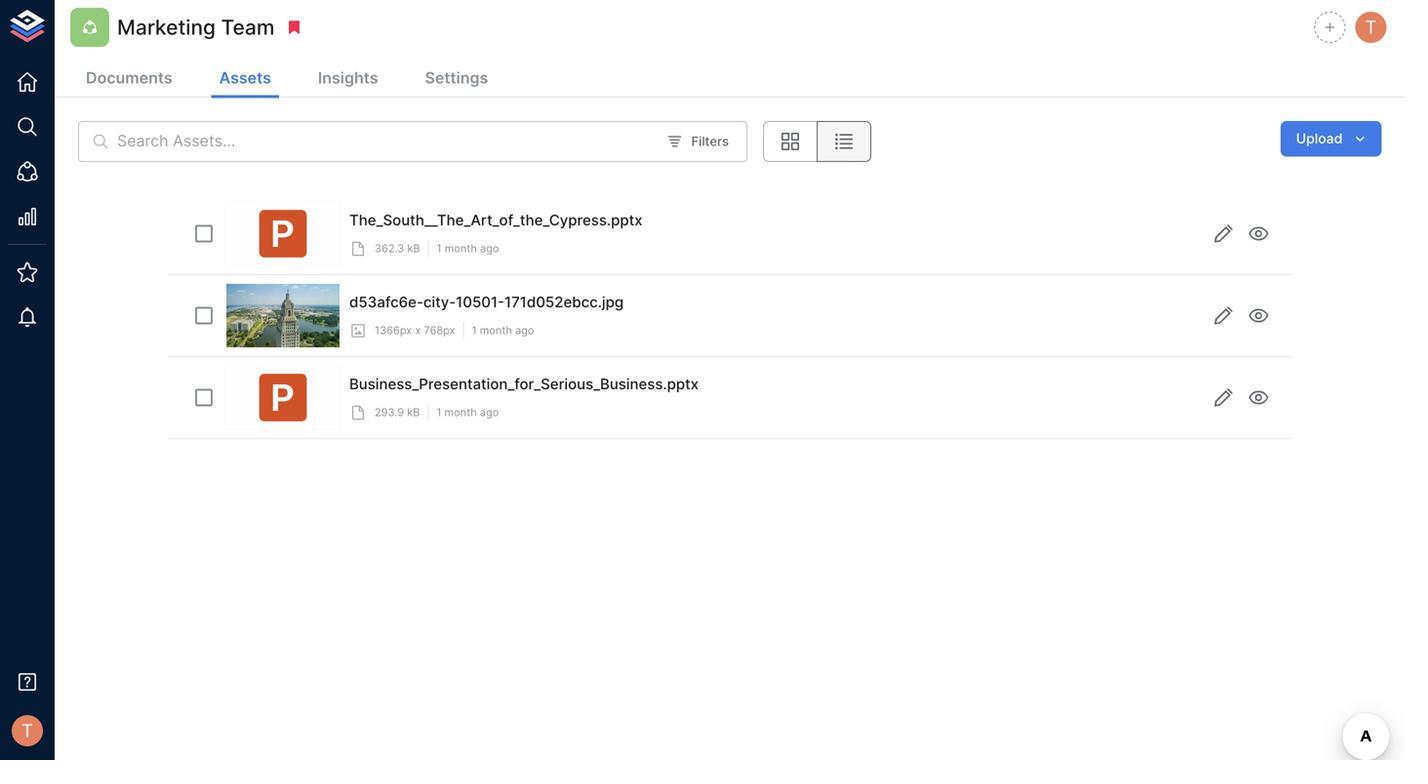 Task type: describe. For each thing, give the bounding box(es) containing it.
d53afc6e-city-10501-171d052ebcc.jpg
[[350, 293, 624, 311]]

remove bookmark image
[[286, 19, 303, 36]]

1 horizontal spatial t button
[[1353, 9, 1390, 46]]

293.9 kb
[[375, 406, 420, 419]]

documents link
[[78, 61, 180, 98]]

ago for d53afc6e-city-10501-171d052ebcc.jpg
[[515, 324, 534, 337]]

d53afc6e city 10501 171d052ebcc.jpg image
[[227, 284, 340, 348]]

the_south__the_art_of_the_cypress.pptx
[[350, 211, 643, 229]]

team
[[221, 14, 275, 39]]

1 month ago for business_presentation_for_serious_business.pptx
[[437, 406, 499, 419]]

month for d53afc6e-city-10501-171d052ebcc.jpg
[[480, 324, 512, 337]]

business_presentation_for_serious_business.pptx
[[350, 375, 699, 393]]

month for business_presentation_for_serious_business.pptx
[[445, 406, 477, 419]]

362.3 kb
[[375, 242, 420, 255]]

171d052ebcc.jpg
[[505, 293, 624, 311]]

insights link
[[310, 61, 386, 98]]

768px
[[424, 324, 455, 337]]

marketing
[[117, 14, 216, 39]]

x
[[415, 324, 421, 337]]

filters button
[[663, 127, 734, 157]]

d53afc6e-
[[350, 293, 424, 311]]

1 month ago for d53afc6e-city-10501-171d052ebcc.jpg
[[472, 324, 534, 337]]

ago for the_south__the_art_of_the_cypress.pptx
[[480, 242, 499, 255]]

kb for business_presentation_for_serious_business.pptx
[[407, 406, 420, 419]]

1366px
[[375, 324, 412, 337]]



Task type: locate. For each thing, give the bounding box(es) containing it.
1 vertical spatial ago
[[515, 324, 534, 337]]

362.3
[[375, 242, 404, 255]]

month for the_south__the_art_of_the_cypress.pptx
[[445, 242, 477, 255]]

1 vertical spatial month
[[480, 324, 512, 337]]

0 horizontal spatial t button
[[6, 710, 49, 753]]

marketing team
[[117, 14, 275, 39]]

group
[[763, 121, 872, 162]]

1 month ago down the_south__the_art_of_the_cypress.pptx
[[437, 242, 499, 255]]

1 month ago for the_south__the_art_of_the_cypress.pptx
[[437, 242, 499, 255]]

1 for business_presentation_for_serious_business.pptx
[[437, 406, 442, 419]]

1 month ago down d53afc6e-city-10501-171d052ebcc.jpg on the top left
[[472, 324, 534, 337]]

ago
[[480, 242, 499, 255], [515, 324, 534, 337], [480, 406, 499, 419]]

upload button
[[1281, 121, 1382, 157]]

1 vertical spatial kb
[[407, 406, 420, 419]]

t
[[1366, 16, 1377, 38], [22, 720, 33, 742]]

1 right '362.3 kb'
[[437, 242, 442, 255]]

month down d53afc6e-city-10501-171d052ebcc.jpg on the top left
[[480, 324, 512, 337]]

upload
[[1297, 130, 1343, 147]]

kb
[[407, 242, 420, 255], [407, 406, 420, 419]]

2 vertical spatial 1
[[437, 406, 442, 419]]

0 vertical spatial month
[[445, 242, 477, 255]]

2 kb from the top
[[407, 406, 420, 419]]

1 horizontal spatial t
[[1366, 16, 1377, 38]]

month right 293.9 kb
[[445, 406, 477, 419]]

kb right 362.3
[[407, 242, 420, 255]]

kb right 293.9
[[407, 406, 420, 419]]

2 vertical spatial month
[[445, 406, 477, 419]]

month
[[445, 242, 477, 255], [480, 324, 512, 337], [445, 406, 477, 419]]

1 month ago
[[437, 242, 499, 255], [472, 324, 534, 337], [437, 406, 499, 419]]

1366px x 768px
[[375, 324, 455, 337]]

settings
[[425, 68, 488, 87]]

t button
[[1353, 9, 1390, 46], [6, 710, 49, 753]]

ago down d53afc6e-city-10501-171d052ebcc.jpg on the top left
[[515, 324, 534, 337]]

assets link
[[211, 61, 279, 98]]

1 down 10501-
[[472, 324, 477, 337]]

1 kb from the top
[[407, 242, 420, 255]]

1 vertical spatial t button
[[6, 710, 49, 753]]

kb for the_south__the_art_of_the_cypress.pptx
[[407, 242, 420, 255]]

2 vertical spatial ago
[[480, 406, 499, 419]]

city-
[[424, 293, 456, 311]]

1 vertical spatial 1 month ago
[[472, 324, 534, 337]]

1 right 293.9 kb
[[437, 406, 442, 419]]

0 vertical spatial 1 month ago
[[437, 242, 499, 255]]

293.9
[[375, 406, 404, 419]]

filters
[[692, 134, 729, 149]]

1 for the_south__the_art_of_the_cypress.pptx
[[437, 242, 442, 255]]

0 vertical spatial ago
[[480, 242, 499, 255]]

1
[[437, 242, 442, 255], [472, 324, 477, 337], [437, 406, 442, 419]]

1 vertical spatial 1
[[472, 324, 477, 337]]

ago for business_presentation_for_serious_business.pptx
[[480, 406, 499, 419]]

1 month ago down business_presentation_for_serious_business.pptx
[[437, 406, 499, 419]]

2 vertical spatial 1 month ago
[[437, 406, 499, 419]]

0 vertical spatial 1
[[437, 242, 442, 255]]

0 horizontal spatial t
[[22, 720, 33, 742]]

insights
[[318, 68, 378, 87]]

10501-
[[456, 293, 505, 311]]

0 vertical spatial kb
[[407, 242, 420, 255]]

Search Assets... text field
[[117, 121, 656, 162]]

settings link
[[417, 61, 496, 98]]

assets
[[219, 68, 271, 87]]

documents
[[86, 68, 172, 87]]

1 vertical spatial t
[[22, 720, 33, 742]]

ago down the_south__the_art_of_the_cypress.pptx
[[480, 242, 499, 255]]

month down the_south__the_art_of_the_cypress.pptx
[[445, 242, 477, 255]]

1 for d53afc6e-city-10501-171d052ebcc.jpg
[[472, 324, 477, 337]]

0 vertical spatial t button
[[1353, 9, 1390, 46]]

0 vertical spatial t
[[1366, 16, 1377, 38]]

ago down business_presentation_for_serious_business.pptx
[[480, 406, 499, 419]]



Task type: vqa. For each thing, say whether or not it's contained in the screenshot.
the 1 associated with The_South__The_Art_of_the_Cypress.pptx
yes



